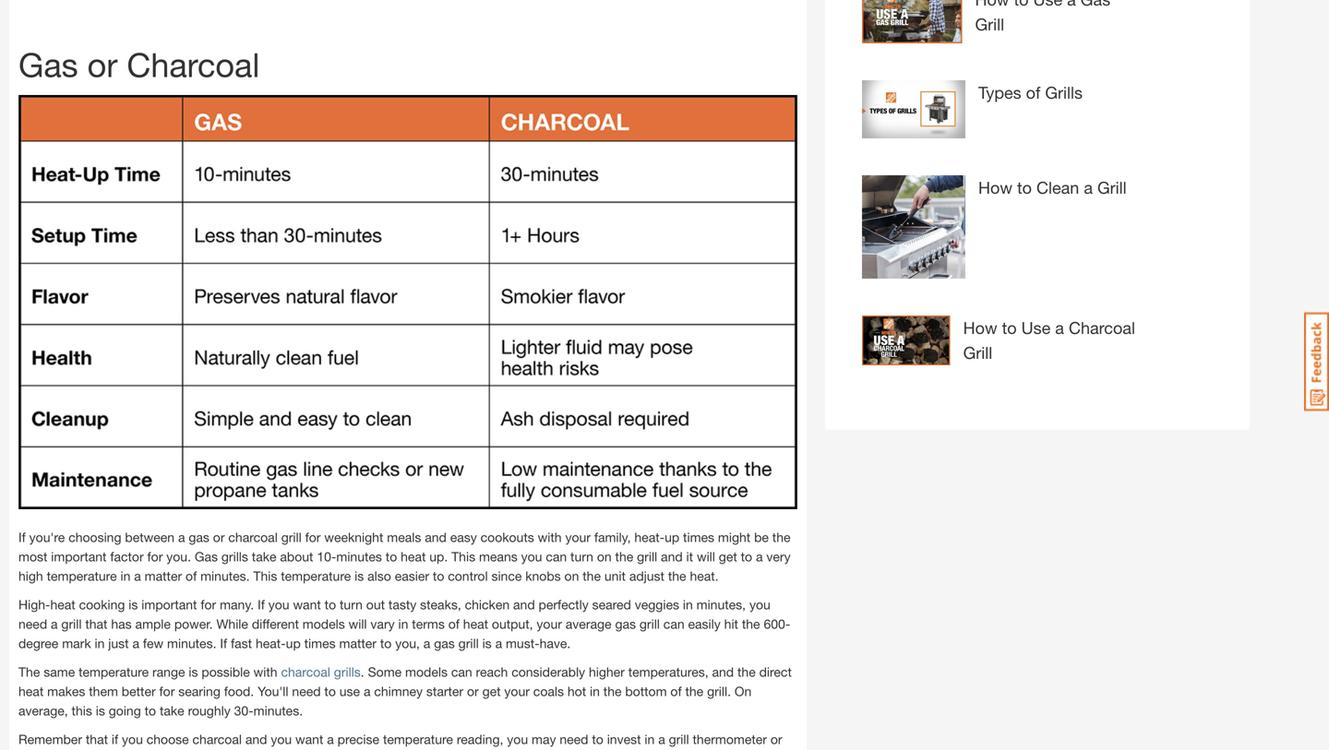Task type: describe. For each thing, give the bounding box(es) containing it.
get inside . some models can reach considerably higher temperatures, and the direct heat makes them better for searing food. you'll need to use a chimney starter or get your coals hot in the bottom of the grill. on average, this is going to take roughly 30-minutes.
[[482, 684, 501, 699]]

must-
[[506, 636, 540, 651]]

mark
[[62, 636, 91, 651]]

few
[[143, 636, 163, 651]]

have.
[[540, 636, 571, 651]]

very
[[766, 549, 791, 564]]

temperature inside 'remember that if you choose charcoal and you want a precise temperature reading, you may need to invest in a grill thermometer or'
[[383, 732, 453, 747]]

to inside how to use a charcoal grill
[[1002, 318, 1017, 338]]

you right if
[[122, 732, 143, 747]]

the down higher
[[603, 684, 622, 699]]

food.
[[224, 684, 254, 699]]

0 horizontal spatial this
[[253, 568, 277, 584]]

matter inside high-heat cooking is important for many. if you want to turn out tasty steaks, chicken and perfectly seared veggies in minutes, you need a grill that has ample power. while different models will vary in terms of heat output, your average gas grill can easily hit the 600- degree mark in just a few minutes. if fast heat-up times matter to you, a gas grill is a must-have.
[[339, 636, 377, 651]]

turn inside if you're choosing between a gas or charcoal grill for weeknight meals and easy cookouts with your family, heat-up times might be the most important factor for you. gas grills take about 10-minutes to heat up. this means you can turn on the grill and it will get to a very high temperature in a matter of minutes. this temperature is also easier to control since knobs on the unit adjust the heat.
[[570, 549, 593, 564]]

how to use a charcoal grill
[[963, 318, 1135, 363]]

types of grills image
[[862, 80, 965, 138]]

you down you'll
[[271, 732, 292, 747]]

your inside high-heat cooking is important for many. if you want to turn out tasty steaks, chicken and perfectly seared veggies in minutes, you need a grill that has ample power. while different models will vary in terms of heat output, your average gas grill can easily hit the 600- degree mark in just a few minutes. if fast heat-up times matter to you, a gas grill is a must-have.
[[537, 616, 562, 632]]

need inside 'remember that if you choose charcoal and you want a precise temperature reading, you may need to invest in a grill thermometer or'
[[560, 732, 588, 747]]

grill.
[[707, 684, 731, 699]]

seared
[[592, 597, 631, 612]]

grill down veggies
[[640, 616, 660, 632]]

of left grills
[[1026, 83, 1041, 102]]

temperature down 10-
[[281, 568, 351, 584]]

ample
[[135, 616, 171, 632]]

want inside high-heat cooking is important for many. if you want to turn out tasty steaks, chicken and perfectly seared veggies in minutes, you need a grill that has ample power. while different models will vary in terms of heat output, your average gas grill can easily hit the 600- degree mark in just a few minutes. if fast heat-up times matter to you, a gas grill is a must-have.
[[293, 597, 321, 612]]

how to clean a grill
[[978, 178, 1127, 198]]

up inside high-heat cooking is important for many. if you want to turn out tasty steaks, chicken and perfectly seared veggies in minutes, you need a grill that has ample power. while different models will vary in terms of heat output, your average gas grill can easily hit the 600- degree mark in just a few minutes. if fast heat-up times matter to you, a gas grill is a must-have.
[[286, 636, 301, 651]]

remember
[[18, 732, 82, 747]]

to up also
[[386, 549, 397, 564]]

heat- inside if you're choosing between a gas or charcoal grill for weeknight meals and easy cookouts with your family, heat-up times might be the most important factor for you. gas grills take about 10-minutes to heat up. this means you can turn on the grill and it will get to a very high temperature in a matter of minutes. this temperature is also easier to control since knobs on the unit adjust the heat.
[[634, 530, 665, 545]]

choose
[[147, 732, 189, 747]]

in up easily
[[683, 597, 693, 612]]

you up 600-
[[749, 597, 770, 612]]

roughly
[[188, 703, 231, 718]]

1 vertical spatial on
[[564, 568, 579, 584]]

high-heat cooking is important for many. if you want to turn out tasty steaks, chicken and perfectly seared veggies in minutes, you need a grill that has ample power. while different models will vary in terms of heat output, your average gas grill can easily hit the 600- degree mark in just a few minutes. if fast heat-up times matter to you, a gas grill is a must-have.
[[18, 597, 790, 651]]

average
[[566, 616, 612, 632]]

use for charcoal
[[1021, 318, 1051, 338]]

models inside high-heat cooking is important for many. if you want to turn out tasty steaks, chicken and perfectly seared veggies in minutes, you need a grill that has ample power. while different models will vary in terms of heat output, your average gas grill can easily hit the 600- degree mark in just a few minutes. if fast heat-up times matter to you, a gas grill is a must-have.
[[303, 616, 345, 632]]

tasty
[[388, 597, 416, 612]]

a inside how to use a charcoal grill
[[1055, 318, 1064, 338]]

use
[[339, 684, 360, 699]]

reach
[[476, 664, 508, 680]]

or inside if you're choosing between a gas or charcoal grill for weeknight meals and easy cookouts with your family, heat-up times might be the most important factor for you. gas grills take about 10-minutes to heat up. this means you can turn on the grill and it will get to a very high temperature in a matter of minutes. this temperature is also easier to control since knobs on the unit adjust the heat.
[[213, 530, 225, 545]]

how to use a charcoal grill link
[[862, 316, 1139, 384]]

hot
[[568, 684, 586, 699]]

also
[[367, 568, 391, 584]]

and up up.
[[425, 530, 447, 545]]

that inside high-heat cooking is important for many. if you want to turn out tasty steaks, chicken and perfectly seared veggies in minutes, you need a grill that has ample power. while different models will vary in terms of heat output, your average gas grill can easily hit the 600- degree mark in just a few minutes. if fast heat-up times matter to you, a gas grill is a must-have.
[[85, 616, 107, 632]]

and inside 'remember that if you choose charcoal and you want a precise temperature reading, you may need to invest in a grill thermometer or'
[[245, 732, 267, 747]]

a inside how to use a gas grill
[[1067, 0, 1076, 9]]

about
[[280, 549, 313, 564]]

need inside high-heat cooking is important for many. if you want to turn out tasty steaks, chicken and perfectly seared veggies in minutes, you need a grill that has ample power. while different models will vary in terms of heat output, your average gas grill can easily hit the 600- degree mark in just a few minutes. if fast heat-up times matter to you, a gas grill is a must-have.
[[18, 616, 47, 632]]

up.
[[429, 549, 448, 564]]

may
[[532, 732, 556, 747]]

heat down chicken
[[463, 616, 488, 632]]

average,
[[18, 703, 68, 718]]

charcoal inside 'remember that if you choose charcoal and you want a precise temperature reading, you may need to invest in a grill thermometer or'
[[192, 732, 242, 747]]

the same temperature range is possible with charcoal grills
[[18, 664, 361, 680]]

clean
[[1036, 178, 1079, 198]]

600-
[[764, 616, 790, 632]]

2 horizontal spatial gas
[[615, 616, 636, 632]]

has
[[111, 616, 132, 632]]

take inside . some models can reach considerably higher temperatures, and the direct heat makes them better for searing food. you'll need to use a chimney starter or get your coals hot in the bottom of the grill. on average, this is going to take roughly 30-minutes.
[[160, 703, 184, 718]]

a comparison chart showing some key differences between gas and charcoal grills. image
[[18, 95, 797, 509]]

is up has
[[129, 597, 138, 612]]

temperature up the them
[[79, 664, 149, 680]]

feedback link image
[[1304, 312, 1329, 412]]

matter inside if you're choosing between a gas or charcoal grill for weeknight meals and easy cookouts with your family, heat-up times might be the most important factor for you. gas grills take about 10-minutes to heat up. this means you can turn on the grill and it will get to a very high temperature in a matter of minutes. this temperature is also easier to control since knobs on the unit adjust the heat.
[[145, 568, 182, 584]]

that inside 'remember that if you choose charcoal and you want a precise temperature reading, you may need to invest in a grill thermometer or'
[[86, 732, 108, 747]]

steaks,
[[420, 597, 461, 612]]

easy
[[450, 530, 477, 545]]

times inside if you're choosing between a gas or charcoal grill for weeknight meals and easy cookouts with your family, heat-up times might be the most important factor for you. gas grills take about 10-minutes to heat up. this means you can turn on the grill and it will get to a very high temperature in a matter of minutes. this temperature is also easier to control since knobs on the unit adjust the heat.
[[683, 530, 714, 545]]

on
[[735, 684, 752, 699]]

important inside if you're choosing between a gas or charcoal grill for weeknight meals and easy cookouts with your family, heat-up times might be the most important factor for you. gas grills take about 10-minutes to heat up. this means you can turn on the grill and it will get to a very high temperature in a matter of minutes. this temperature is also easier to control since knobs on the unit adjust the heat.
[[51, 549, 107, 564]]

grill up the reach
[[458, 636, 479, 651]]

them
[[89, 684, 118, 699]]

to down might
[[741, 549, 752, 564]]

types of grills
[[978, 83, 1083, 102]]

bottom
[[625, 684, 667, 699]]

for up 10-
[[305, 530, 321, 545]]

how for how to use a charcoal grill
[[963, 318, 997, 338]]

many.
[[220, 597, 254, 612]]

a inside . some models can reach considerably higher temperatures, and the direct heat makes them better for searing food. you'll need to use a chimney starter or get your coals hot in the bottom of the grill. on average, this is going to take roughly 30-minutes.
[[364, 684, 371, 699]]

higher
[[589, 664, 625, 680]]

temperatures,
[[628, 664, 708, 680]]

if
[[112, 732, 118, 747]]

and inside . some models can reach considerably higher temperatures, and the direct heat makes them better for searing food. you'll need to use a chimney starter or get your coals hot in the bottom of the grill. on average, this is going to take roughly 30-minutes.
[[712, 664, 734, 680]]

easily
[[688, 616, 721, 632]]

output,
[[492, 616, 533, 632]]

you,
[[395, 636, 420, 651]]

0 horizontal spatial gas
[[18, 45, 78, 84]]

thermometer
[[693, 732, 767, 747]]

your inside . some models can reach considerably higher temperatures, and the direct heat makes them better for searing food. you'll need to use a chimney starter or get your coals hot in the bottom of the grill. on average, this is going to take roughly 30-minutes.
[[504, 684, 530, 699]]

the down it
[[668, 568, 686, 584]]

how to use a gas grill image
[[862, 0, 962, 43]]

types of grills link
[[862, 80, 1139, 157]]

grill up about
[[281, 530, 302, 545]]

different
[[252, 616, 299, 632]]

means
[[479, 549, 518, 564]]

how to clean a grill image
[[862, 175, 965, 279]]

heat inside if you're choosing between a gas or charcoal grill for weeknight meals and easy cookouts with your family, heat-up times might be the most important factor for you. gas grills take about 10-minutes to heat up. this means you can turn on the grill and it will get to a very high temperature in a matter of minutes. this temperature is also easier to control since knobs on the unit adjust the heat.
[[401, 549, 426, 564]]

some
[[368, 664, 402, 680]]

high
[[18, 568, 43, 584]]

chimney
[[374, 684, 423, 699]]

searing
[[178, 684, 220, 699]]

30-
[[234, 703, 253, 718]]

vary
[[371, 616, 395, 632]]

is up searing
[[189, 664, 198, 680]]

easier
[[395, 568, 429, 584]]

10-
[[317, 549, 336, 564]]

the
[[18, 664, 40, 680]]

minutes,
[[697, 597, 746, 612]]

possible
[[202, 664, 250, 680]]

the up on
[[737, 664, 756, 680]]

direct
[[759, 664, 792, 680]]

if inside if you're choosing between a gas or charcoal grill for weeknight meals and easy cookouts with your family, heat-up times might be the most important factor for you. gas grills take about 10-minutes to heat up. this means you can turn on the grill and it will get to a very high temperature in a matter of minutes. this temperature is also easier to control since knobs on the unit adjust the heat.
[[18, 530, 26, 545]]

the left the grill. on the bottom of page
[[685, 684, 703, 699]]

might
[[718, 530, 751, 545]]

your inside if you're choosing between a gas or charcoal grill for weeknight meals and easy cookouts with your family, heat-up times might be the most important factor for you. gas grills take about 10-minutes to heat up. this means you can turn on the grill and it will get to a very high temperature in a matter of minutes. this temperature is also easier to control since knobs on the unit adjust the heat.
[[565, 530, 591, 545]]

1 vertical spatial with
[[254, 664, 277, 680]]

invest
[[607, 732, 641, 747]]

take inside if you're choosing between a gas or charcoal grill for weeknight meals and easy cookouts with your family, heat-up times might be the most important factor for you. gas grills take about 10-minutes to heat up. this means you can turn on the grill and it will get to a very high temperature in a matter of minutes. this temperature is also easier to control since knobs on the unit adjust the heat.
[[252, 549, 276, 564]]

the up unit
[[615, 549, 633, 564]]

the left unit
[[583, 568, 601, 584]]

knobs
[[525, 568, 561, 584]]

how for how to use a gas grill
[[975, 0, 1009, 9]]

in left just
[[95, 636, 105, 651]]

temperature up 'cooking'
[[47, 568, 117, 584]]

coals
[[533, 684, 564, 699]]

out
[[366, 597, 385, 612]]

cooking
[[79, 597, 125, 612]]

of inside high-heat cooking is important for many. if you want to turn out tasty steaks, chicken and perfectly seared veggies in minutes, you need a grill that has ample power. while different models will vary in terms of heat output, your average gas grill can easily hit the 600- degree mark in just a few minutes. if fast heat-up times matter to you, a gas grill is a must-have.
[[448, 616, 460, 632]]

for inside . some models can reach considerably higher temperatures, and the direct heat makes them better for searing food. you'll need to use a chimney starter or get your coals hot in the bottom of the grill. on average, this is going to take roughly 30-minutes.
[[159, 684, 175, 699]]

models inside . some models can reach considerably higher temperatures, and the direct heat makes them better for searing food. you'll need to use a chimney starter or get your coals hot in the bottom of the grill. on average, this is going to take roughly 30-minutes.
[[405, 664, 448, 680]]

grills inside if you're choosing between a gas or charcoal grill for weeknight meals and easy cookouts with your family, heat-up times might be the most important factor for you. gas grills take about 10-minutes to heat up. this means you can turn on the grill and it will get to a very high temperature in a matter of minutes. this temperature is also easier to control since knobs on the unit adjust the heat.
[[221, 549, 248, 564]]

range
[[152, 664, 185, 680]]

to down vary at the bottom of the page
[[380, 636, 392, 651]]

adjust
[[629, 568, 665, 584]]

or inside . some models can reach considerably higher temperatures, and the direct heat makes them better for searing food. you'll need to use a chimney starter or get your coals hot in the bottom of the grill. on average, this is going to take roughly 30-minutes.
[[467, 684, 479, 699]]

starter
[[426, 684, 463, 699]]

while
[[216, 616, 248, 632]]

charcoal for grill
[[228, 530, 278, 545]]

0 vertical spatial charcoal
[[127, 45, 260, 84]]



Task type: locate. For each thing, give the bounding box(es) containing it.
1 vertical spatial will
[[349, 616, 367, 632]]

0 horizontal spatial on
[[564, 568, 579, 584]]

grill right clean
[[1097, 178, 1127, 198]]

your
[[565, 530, 591, 545], [537, 616, 562, 632], [504, 684, 530, 699]]

heat left 'cooking'
[[50, 597, 75, 612]]

the
[[772, 530, 791, 545], [615, 549, 633, 564], [583, 568, 601, 584], [668, 568, 686, 584], [742, 616, 760, 632], [737, 664, 756, 680], [603, 684, 622, 699], [685, 684, 703, 699]]

you inside if you're choosing between a gas or charcoal grill for weeknight meals and easy cookouts with your family, heat-up times might be the most important factor for you. gas grills take about 10-minutes to heat up. this means you can turn on the grill and it will get to a very high temperature in a matter of minutes. this temperature is also easier to control since knobs on the unit adjust the heat.
[[521, 549, 542, 564]]

power.
[[174, 616, 213, 632]]

charcoal inside if you're choosing between a gas or charcoal grill for weeknight meals and easy cookouts with your family, heat-up times might be the most important factor for you. gas grills take about 10-minutes to heat up. this means you can turn on the grill and it will get to a very high temperature in a matter of minutes. this temperature is also easier to control since knobs on the unit adjust the heat.
[[228, 530, 278, 545]]

minutes
[[336, 549, 382, 564]]

unit
[[604, 568, 626, 584]]

charcoal for grills
[[281, 664, 330, 680]]

0 vertical spatial models
[[303, 616, 345, 632]]

grill inside 'remember that if you choose charcoal and you want a precise temperature reading, you may need to invest in a grill thermometer or'
[[669, 732, 689, 747]]

degree
[[18, 636, 58, 651]]

since
[[491, 568, 522, 584]]

and up output,
[[513, 597, 535, 612]]

grills up many.
[[221, 549, 248, 564]]

need right may
[[560, 732, 588, 747]]

to left the invest on the bottom left
[[592, 732, 603, 747]]

0 horizontal spatial times
[[304, 636, 336, 651]]

is down the minutes
[[355, 568, 364, 584]]

1 vertical spatial how
[[978, 178, 1012, 198]]

0 vertical spatial will
[[697, 549, 715, 564]]

heat
[[401, 549, 426, 564], [50, 597, 75, 612], [463, 616, 488, 632], [18, 684, 44, 699]]

0 vertical spatial get
[[719, 549, 737, 564]]

1 vertical spatial times
[[304, 636, 336, 651]]

between
[[125, 530, 174, 545]]

2 that from the top
[[86, 732, 108, 747]]

how left clean
[[978, 178, 1012, 198]]

1 vertical spatial minutes.
[[253, 703, 303, 718]]

how for how to clean a grill
[[978, 178, 1012, 198]]

0 horizontal spatial turn
[[340, 597, 363, 612]]

1 horizontal spatial gas
[[195, 549, 218, 564]]

grill right how to use a charcoal grill image
[[963, 343, 992, 363]]

1 horizontal spatial get
[[719, 549, 737, 564]]

charcoal up many.
[[228, 530, 278, 545]]

1 horizontal spatial if
[[258, 597, 265, 612]]

1 horizontal spatial your
[[537, 616, 562, 632]]

if inside high-heat cooking is important for many. if you want to turn out tasty steaks, chicken and perfectly seared veggies in minutes, you need a grill that has ample power. while different models will vary in terms of heat output, your average gas grill can easily hit the 600- degree mark in just a few minutes. if fast heat-up times matter to you, a gas grill is a must-have.
[[258, 597, 265, 612]]

family,
[[594, 530, 631, 545]]

1 vertical spatial your
[[537, 616, 562, 632]]

how to clean a grill link
[[862, 175, 1139, 297]]

1 horizontal spatial this
[[451, 549, 475, 564]]

1 horizontal spatial take
[[252, 549, 276, 564]]

and up the grill. on the bottom of page
[[712, 664, 734, 680]]

to inside how to use a gas grill
[[1014, 0, 1029, 9]]

use inside how to use a gas grill
[[1033, 0, 1062, 9]]

how to use a gas grill link
[[862, 0, 1139, 62]]

matter up .
[[339, 636, 377, 651]]

how to use a gas grill
[[975, 0, 1110, 34]]

1 that from the top
[[85, 616, 107, 632]]

get inside if you're choosing between a gas or charcoal grill for weeknight meals and easy cookouts with your family, heat-up times might be the most important factor for you. gas grills take about 10-minutes to heat up. this means you can turn on the grill and it will get to a very high temperature in a matter of minutes. this temperature is also easier to control since knobs on the unit adjust the heat.
[[719, 549, 737, 564]]

heat down the
[[18, 684, 44, 699]]

1 vertical spatial gas
[[18, 45, 78, 84]]

of down temperatures,
[[670, 684, 682, 699]]

grill up adjust
[[637, 549, 657, 564]]

the up very
[[772, 530, 791, 545]]

gas inside how to use a gas grill
[[1081, 0, 1110, 9]]

charcoal inside how to use a charcoal grill
[[1069, 318, 1135, 338]]

in down factor
[[120, 568, 130, 584]]

a
[[1067, 0, 1076, 9], [1084, 178, 1093, 198], [1055, 318, 1064, 338], [178, 530, 185, 545], [756, 549, 763, 564], [134, 568, 141, 584], [51, 616, 58, 632], [132, 636, 139, 651], [423, 636, 430, 651], [495, 636, 502, 651], [364, 684, 371, 699], [327, 732, 334, 747], [658, 732, 665, 747]]

you up knobs at left
[[521, 549, 542, 564]]

how to use a charcoal grill image
[[862, 316, 950, 365]]

1 horizontal spatial heat-
[[634, 530, 665, 545]]

with up knobs at left
[[538, 530, 562, 545]]

1 horizontal spatial important
[[141, 597, 197, 612]]

0 vertical spatial charcoal
[[228, 530, 278, 545]]

reading,
[[457, 732, 503, 747]]

to down how to clean a grill link
[[1002, 318, 1017, 338]]

0 vertical spatial gas
[[189, 530, 209, 545]]

1 vertical spatial charcoal
[[1069, 318, 1135, 338]]

veggies
[[635, 597, 679, 612]]

makes
[[47, 684, 85, 699]]

0 vertical spatial want
[[293, 597, 321, 612]]

just
[[108, 636, 129, 651]]

in inside 'remember that if you choose charcoal and you want a precise temperature reading, you may need to invest in a grill thermometer or'
[[645, 732, 655, 747]]

temperature down . some models can reach considerably higher temperatures, and the direct heat makes them better for searing food. you'll need to use a chimney starter or get your coals hot in the bottom of the grill. on average, this is going to take roughly 30-minutes.
[[383, 732, 453, 747]]

2 horizontal spatial your
[[565, 530, 591, 545]]

gas down seared
[[615, 616, 636, 632]]

to left out
[[325, 597, 336, 612]]

. some models can reach considerably higher temperatures, and the direct heat makes them better for searing food. you'll need to use a chimney starter or get your coals hot in the bottom of the grill. on average, this is going to take roughly 30-minutes.
[[18, 664, 792, 718]]

0 vertical spatial turn
[[570, 549, 593, 564]]

can down veggies
[[663, 616, 685, 632]]

1 horizontal spatial on
[[597, 549, 612, 564]]

0 horizontal spatial gas
[[189, 530, 209, 545]]

can inside high-heat cooking is important for many. if you want to turn out tasty steaks, chicken and perfectly seared veggies in minutes, you need a grill that has ample power. while different models will vary in terms of heat output, your average gas grill can easily hit the 600- degree mark in just a few minutes. if fast heat-up times matter to you, a gas grill is a must-have.
[[663, 616, 685, 632]]

times up it
[[683, 530, 714, 545]]

that left if
[[86, 732, 108, 747]]

remember that if you choose charcoal and you want a precise temperature reading, you may need to invest in a grill thermometer or
[[18, 732, 782, 750]]

will inside high-heat cooking is important for many. if you want to turn out tasty steaks, chicken and perfectly seared veggies in minutes, you need a grill that has ample power. while different models will vary in terms of heat output, your average gas grill can easily hit the 600- degree mark in just a few minutes. if fast heat-up times matter to you, a gas grill is a must-have.
[[349, 616, 367, 632]]

turn left out
[[340, 597, 363, 612]]

charcoal grills link
[[281, 664, 361, 680]]

gas or charcoal
[[18, 45, 260, 84]]

2 horizontal spatial need
[[560, 732, 588, 747]]

how
[[975, 0, 1009, 9], [978, 178, 1012, 198], [963, 318, 997, 338]]

you're
[[29, 530, 65, 545]]

hit
[[724, 616, 738, 632]]

heat-
[[634, 530, 665, 545], [256, 636, 286, 651]]

turn inside high-heat cooking is important for many. if you want to turn out tasty steaks, chicken and perfectly seared veggies in minutes, you need a grill that has ample power. while different models will vary in terms of heat output, your average gas grill can easily hit the 600- degree mark in just a few minutes. if fast heat-up times matter to you, a gas grill is a must-have.
[[340, 597, 363, 612]]

0 horizontal spatial your
[[504, 684, 530, 699]]

1 horizontal spatial need
[[292, 684, 321, 699]]

0 horizontal spatial grills
[[221, 549, 248, 564]]

same
[[44, 664, 75, 680]]

1 vertical spatial this
[[253, 568, 277, 584]]

or
[[87, 45, 118, 84], [213, 530, 225, 545], [467, 684, 479, 699], [771, 732, 782, 747]]

how inside how to use a gas grill
[[975, 0, 1009, 9]]

how right how to use a gas grill image
[[975, 0, 1009, 9]]

can inside . some models can reach considerably higher temperatures, and the direct heat makes them better for searing food. you'll need to use a chimney starter or get your coals hot in the bottom of the grill. on average, this is going to take roughly 30-minutes.
[[451, 664, 472, 680]]

0 vertical spatial with
[[538, 530, 562, 545]]

the inside high-heat cooking is important for many. if you want to turn out tasty steaks, chicken and perfectly seared veggies in minutes, you need a grill that has ample power. while different models will vary in terms of heat output, your average gas grill can easily hit the 600- degree mark in just a few minutes. if fast heat-up times matter to you, a gas grill is a must-have.
[[742, 616, 760, 632]]

to down up.
[[433, 568, 444, 584]]

1 vertical spatial grills
[[334, 664, 361, 680]]

with
[[538, 530, 562, 545], [254, 664, 277, 680]]

cookouts
[[481, 530, 534, 545]]

1 horizontal spatial with
[[538, 530, 562, 545]]

1 vertical spatial models
[[405, 664, 448, 680]]

in inside if you're choosing between a gas or charcoal grill for weeknight meals and easy cookouts with your family, heat-up times might be the most important factor for you. gas grills take about 10-minutes to heat up. this means you can turn on the grill and it will get to a very high temperature in a matter of minutes. this temperature is also easier to control since knobs on the unit adjust the heat.
[[120, 568, 130, 584]]

and left it
[[661, 549, 683, 564]]

heat- down different
[[256, 636, 286, 651]]

of down steaks,
[[448, 616, 460, 632]]

how inside how to use a charcoal grill
[[963, 318, 997, 338]]

0 vertical spatial your
[[565, 530, 591, 545]]

times
[[683, 530, 714, 545], [304, 636, 336, 651]]

charcoal down roughly
[[192, 732, 242, 747]]

to down better
[[145, 703, 156, 718]]

times up charcoal grills link
[[304, 636, 336, 651]]

charcoal up you'll
[[281, 664, 330, 680]]

1 vertical spatial take
[[160, 703, 184, 718]]

0 horizontal spatial charcoal
[[127, 45, 260, 84]]

1 vertical spatial that
[[86, 732, 108, 747]]

2 vertical spatial charcoal
[[192, 732, 242, 747]]

0 vertical spatial times
[[683, 530, 714, 545]]

of inside if you're choosing between a gas or charcoal grill for weeknight meals and easy cookouts with your family, heat-up times might be the most important factor for you. gas grills take about 10-minutes to heat up. this means you can turn on the grill and it will get to a very high temperature in a matter of minutes. this temperature is also easier to control since knobs on the unit adjust the heat.
[[186, 568, 197, 584]]

terms
[[412, 616, 445, 632]]

for down the between
[[147, 549, 163, 564]]

chicken
[[465, 597, 510, 612]]

want inside 'remember that if you choose charcoal and you want a precise temperature reading, you may need to invest in a grill thermometer or'
[[295, 732, 323, 747]]

most
[[18, 549, 47, 564]]

1 horizontal spatial matter
[[339, 636, 377, 651]]

gas up the you.
[[189, 530, 209, 545]]

is up the reach
[[482, 636, 492, 651]]

can inside if you're choosing between a gas or charcoal grill for weeknight meals and easy cookouts with your family, heat-up times might be the most important factor for you. gas grills take about 10-minutes to heat up. this means you can turn on the grill and it will get to a very high temperature in a matter of minutes. this temperature is also easier to control since knobs on the unit adjust the heat.
[[546, 549, 567, 564]]

0 vertical spatial minutes.
[[200, 568, 250, 584]]

will left vary at the bottom of the page
[[349, 616, 367, 632]]

in inside . some models can reach considerably higher temperatures, and the direct heat makes them better for searing food. you'll need to use a chimney starter or get your coals hot in the bottom of the grill. on average, this is going to take roughly 30-minutes.
[[590, 684, 600, 699]]

important up ample
[[141, 597, 197, 612]]

is inside if you're choosing between a gas or charcoal grill for weeknight meals and easy cookouts with your family, heat-up times might be the most important factor for you. gas grills take about 10-minutes to heat up. this means you can turn on the grill and it will get to a very high temperature in a matter of minutes. this temperature is also easier to control since knobs on the unit adjust the heat.
[[355, 568, 364, 584]]

0 vertical spatial take
[[252, 549, 276, 564]]

1 horizontal spatial grills
[[334, 664, 361, 680]]

times inside high-heat cooking is important for many. if you want to turn out tasty steaks, chicken and perfectly seared veggies in minutes, you need a grill that has ample power. while different models will vary in terms of heat output, your average gas grill can easily hit the 600- degree mark in just a few minutes. if fast heat-up times matter to you, a gas grill is a must-have.
[[304, 636, 336, 651]]

high-
[[18, 597, 50, 612]]

1 vertical spatial want
[[295, 732, 323, 747]]

precise
[[338, 732, 379, 747]]

control
[[448, 568, 488, 584]]

take left about
[[252, 549, 276, 564]]

0 vertical spatial important
[[51, 549, 107, 564]]

heat inside . some models can reach considerably higher temperatures, and the direct heat makes them better for searing food. you'll need to use a chimney starter or get your coals hot in the bottom of the grill. on average, this is going to take roughly 30-minutes.
[[18, 684, 44, 699]]

2 vertical spatial gas
[[434, 636, 455, 651]]

1 horizontal spatial can
[[546, 549, 567, 564]]

grills up use
[[334, 664, 361, 680]]

0 horizontal spatial get
[[482, 684, 501, 699]]

models
[[303, 616, 345, 632], [405, 664, 448, 680]]

0 vertical spatial heat-
[[634, 530, 665, 545]]

is inside . some models can reach considerably higher temperatures, and the direct heat makes them better for searing food. you'll need to use a chimney starter or get your coals hot in the bottom of the grill. on average, this is going to take roughly 30-minutes.
[[96, 703, 105, 718]]

minutes. down you'll
[[253, 703, 303, 718]]

to left use
[[324, 684, 336, 699]]

0 horizontal spatial up
[[286, 636, 301, 651]]

types
[[978, 83, 1021, 102]]

1 horizontal spatial up
[[665, 530, 679, 545]]

2 vertical spatial need
[[560, 732, 588, 747]]

0 horizontal spatial take
[[160, 703, 184, 718]]

0 horizontal spatial matter
[[145, 568, 182, 584]]

0 horizontal spatial can
[[451, 664, 472, 680]]

fast
[[231, 636, 252, 651]]

if up different
[[258, 597, 265, 612]]

grill up 'mark' at the left bottom of page
[[61, 616, 82, 632]]

factor
[[110, 549, 144, 564]]

0 vertical spatial on
[[597, 549, 612, 564]]

can up knobs at left
[[546, 549, 567, 564]]

and
[[425, 530, 447, 545], [661, 549, 683, 564], [513, 597, 535, 612], [712, 664, 734, 680], [245, 732, 267, 747]]

grills
[[221, 549, 248, 564], [334, 664, 361, 680]]

gas down terms
[[434, 636, 455, 651]]

charcoal
[[127, 45, 260, 84], [1069, 318, 1135, 338]]

to inside 'remember that if you choose charcoal and you want a precise temperature reading, you may need to invest in a grill thermometer or'
[[592, 732, 603, 747]]

is
[[355, 568, 364, 584], [129, 597, 138, 612], [482, 636, 492, 651], [189, 664, 198, 680], [96, 703, 105, 718]]

you up different
[[268, 597, 289, 612]]

how right how to use a charcoal grill image
[[963, 318, 997, 338]]

1 vertical spatial gas
[[615, 616, 636, 632]]

for inside high-heat cooking is important for many. if you want to turn out tasty steaks, chicken and perfectly seared veggies in minutes, you need a grill that has ample power. while different models will vary in terms of heat output, your average gas grill can easily hit the 600- degree mark in just a few minutes. if fast heat-up times matter to you, a gas grill is a must-have.
[[201, 597, 216, 612]]

of
[[1026, 83, 1041, 102], [186, 568, 197, 584], [448, 616, 460, 632], [670, 684, 682, 699]]

going
[[109, 703, 141, 718]]

want
[[293, 597, 321, 612], [295, 732, 323, 747]]

temperature
[[47, 568, 117, 584], [281, 568, 351, 584], [79, 664, 149, 680], [383, 732, 453, 747]]

gas inside if you're choosing between a gas or charcoal grill for weeknight meals and easy cookouts with your family, heat-up times might be the most important factor for you. gas grills take about 10-minutes to heat up. this means you can turn on the grill and it will get to a very high temperature in a matter of minutes. this temperature is also easier to control since knobs on the unit adjust the heat.
[[189, 530, 209, 545]]

need
[[18, 616, 47, 632], [292, 684, 321, 699], [560, 732, 588, 747]]

minutes. up many.
[[200, 568, 250, 584]]

you left may
[[507, 732, 528, 747]]

choosing
[[68, 530, 121, 545]]

minutes. inside if you're choosing between a gas or charcoal grill for weeknight meals and easy cookouts with your family, heat-up times might be the most important factor for you. gas grills take about 10-minutes to heat up. this means you can turn on the grill and it will get to a very high temperature in a matter of minutes. this temperature is also easier to control since knobs on the unit adjust the heat.
[[200, 568, 250, 584]]

2 horizontal spatial can
[[663, 616, 685, 632]]

1 vertical spatial grill
[[1097, 178, 1127, 198]]

minutes. inside . some models can reach considerably higher temperatures, and the direct heat makes them better for searing food. you'll need to use a chimney starter or get your coals hot in the bottom of the grill. on average, this is going to take roughly 30-minutes.
[[253, 703, 303, 718]]

take up the choose
[[160, 703, 184, 718]]

you.
[[166, 549, 191, 564]]

for down "range" at the bottom
[[159, 684, 175, 699]]

1 vertical spatial turn
[[340, 597, 363, 612]]

need inside . some models can reach considerably higher temperatures, and the direct heat makes them better for searing food. you'll need to use a chimney starter or get your coals hot in the bottom of the grill. on average, this is going to take roughly 30-minutes.
[[292, 684, 321, 699]]

to inside how to clean a grill link
[[1017, 178, 1032, 198]]

of inside . some models can reach considerably higher temperatures, and the direct heat makes them better for searing food. you'll need to use a chimney starter or get your coals hot in the bottom of the grill. on average, this is going to take roughly 30-minutes.
[[670, 684, 682, 699]]

on down family,
[[597, 549, 612, 564]]

get
[[719, 549, 737, 564], [482, 684, 501, 699]]

0 vertical spatial grills
[[221, 549, 248, 564]]

0 vertical spatial how
[[975, 0, 1009, 9]]

grill up the "types"
[[975, 14, 1004, 34]]

1 vertical spatial important
[[141, 597, 197, 612]]

grill for how to use a charcoal grill
[[963, 343, 992, 363]]

get down might
[[719, 549, 737, 564]]

will inside if you're choosing between a gas or charcoal grill for weeknight meals and easy cookouts with your family, heat-up times might be the most important factor for you. gas grills take about 10-minutes to heat up. this means you can turn on the grill and it will get to a very high temperature in a matter of minutes. this temperature is also easier to control since knobs on the unit adjust the heat.
[[697, 549, 715, 564]]

1 horizontal spatial times
[[683, 530, 714, 545]]

on
[[597, 549, 612, 564], [564, 568, 579, 584]]

use
[[1033, 0, 1062, 9], [1021, 318, 1051, 338]]

if you're choosing between a gas or charcoal grill for weeknight meals and easy cookouts with your family, heat-up times might be the most important factor for you. gas grills take about 10-minutes to heat up. this means you can turn on the grill and it will get to a very high temperature in a matter of minutes. this temperature is also easier to control since knobs on the unit adjust the heat.
[[18, 530, 791, 584]]

in
[[120, 568, 130, 584], [683, 597, 693, 612], [398, 616, 408, 632], [95, 636, 105, 651], [590, 684, 600, 699], [645, 732, 655, 747]]

meals
[[387, 530, 421, 545]]

up
[[665, 530, 679, 545], [286, 636, 301, 651]]

in down tasty
[[398, 616, 408, 632]]

weeknight
[[324, 530, 383, 545]]

2 vertical spatial your
[[504, 684, 530, 699]]

your left family,
[[565, 530, 591, 545]]

that down 'cooking'
[[85, 616, 107, 632]]

2 horizontal spatial gas
[[1081, 0, 1110, 9]]

2 vertical spatial grill
[[963, 343, 992, 363]]

can up starter
[[451, 664, 472, 680]]

to up the 'types of grills'
[[1014, 0, 1029, 9]]

2 vertical spatial gas
[[195, 549, 218, 564]]

1 horizontal spatial will
[[697, 549, 715, 564]]

1 vertical spatial get
[[482, 684, 501, 699]]

use inside how to use a charcoal grill
[[1021, 318, 1051, 338]]

this up many.
[[253, 568, 277, 584]]

it
[[686, 549, 693, 564]]

use for gas
[[1033, 0, 1062, 9]]

important inside high-heat cooking is important for many. if you want to turn out tasty steaks, chicken and perfectly seared veggies in minutes, you need a grill that has ample power. while different models will vary in terms of heat output, your average gas grill can easily hit the 600- degree mark in just a few minutes. if fast heat-up times matter to you, a gas grill is a must-have.
[[141, 597, 197, 612]]

you'll
[[258, 684, 288, 699]]

get down the reach
[[482, 684, 501, 699]]

and inside high-heat cooking is important for many. if you want to turn out tasty steaks, chicken and perfectly seared veggies in minutes, you need a grill that has ample power. while different models will vary in terms of heat output, your average gas grill can easily hit the 600- degree mark in just a few minutes. if fast heat-up times matter to you, a gas grill is a must-have.
[[513, 597, 535, 612]]

if
[[18, 530, 26, 545], [258, 597, 265, 612]]

0 horizontal spatial important
[[51, 549, 107, 564]]

0 vertical spatial that
[[85, 616, 107, 632]]

with inside if you're choosing between a gas or charcoal grill for weeknight meals and easy cookouts with your family, heat-up times might be the most important factor for you. gas grills take about 10-minutes to heat up. this means you can turn on the grill and it will get to a very high temperature in a matter of minutes. this temperature is also easier to control since knobs on the unit adjust the heat.
[[538, 530, 562, 545]]

will right it
[[697, 549, 715, 564]]

1 vertical spatial can
[[663, 616, 685, 632]]

to left clean
[[1017, 178, 1032, 198]]

up right family,
[[665, 530, 679, 545]]

0 vertical spatial up
[[665, 530, 679, 545]]

0 horizontal spatial need
[[18, 616, 47, 632]]

if up most
[[18, 530, 26, 545]]

in right the invest on the bottom left
[[645, 732, 655, 747]]

1 vertical spatial up
[[286, 636, 301, 651]]

2 vertical spatial can
[[451, 664, 472, 680]]

heat- inside high-heat cooking is important for many. if you want to turn out tasty steaks, chicken and perfectly seared veggies in minutes, you need a grill that has ample power. while different models will vary in terms of heat output, your average gas grill can easily hit the 600- degree mark in just a few minutes. if fast heat-up times matter to you, a gas grill is a must-have.
[[256, 636, 286, 651]]

0 vertical spatial grill
[[975, 14, 1004, 34]]

better
[[122, 684, 156, 699]]

the right the 'hit'
[[742, 616, 760, 632]]

or inside 'remember that if you choose charcoal and you want a precise temperature reading, you may need to invest in a grill thermometer or'
[[771, 732, 782, 747]]

0 horizontal spatial heat-
[[256, 636, 286, 651]]

0 vertical spatial this
[[451, 549, 475, 564]]

0 vertical spatial use
[[1033, 0, 1062, 9]]

up inside if you're choosing between a gas or charcoal grill for weeknight meals and easy cookouts with your family, heat-up times might be the most important factor for you. gas grills take about 10-minutes to heat up. this means you can turn on the grill and it will get to a very high temperature in a matter of minutes. this temperature is also easier to control since knobs on the unit adjust the heat.
[[665, 530, 679, 545]]

need down charcoal grills link
[[292, 684, 321, 699]]

gas inside if you're choosing between a gas or charcoal grill for weeknight meals and easy cookouts with your family, heat-up times might be the most important factor for you. gas grills take about 10-minutes to heat up. this means you can turn on the grill and it will get to a very high temperature in a matter of minutes. this temperature is also easier to control since knobs on the unit adjust the heat.
[[195, 549, 218, 564]]

heat.
[[690, 568, 719, 584]]

turn up perfectly on the bottom left
[[570, 549, 593, 564]]

of down the you.
[[186, 568, 197, 584]]

grill inside how to use a charcoal grill
[[963, 343, 992, 363]]

considerably
[[512, 664, 585, 680]]

minutes.
[[200, 568, 250, 584], [253, 703, 303, 718]]

minutes. if
[[167, 636, 227, 651]]

0 horizontal spatial with
[[254, 664, 277, 680]]

1 vertical spatial heat-
[[256, 636, 286, 651]]

you
[[521, 549, 542, 564], [268, 597, 289, 612], [749, 597, 770, 612], [122, 732, 143, 747], [271, 732, 292, 747], [507, 732, 528, 747]]

0 horizontal spatial minutes.
[[200, 568, 250, 584]]

.
[[361, 664, 364, 680]]

this down easy
[[451, 549, 475, 564]]

0 vertical spatial can
[[546, 549, 567, 564]]

your left coals
[[504, 684, 530, 699]]

1 vertical spatial matter
[[339, 636, 377, 651]]

that
[[85, 616, 107, 632], [86, 732, 108, 747]]

heat- right family,
[[634, 530, 665, 545]]

1 horizontal spatial gas
[[434, 636, 455, 651]]

want up different
[[293, 597, 321, 612]]

for up power.
[[201, 597, 216, 612]]

2 vertical spatial how
[[963, 318, 997, 338]]

0 vertical spatial if
[[18, 530, 26, 545]]

this
[[451, 549, 475, 564], [253, 568, 277, 584]]

1 vertical spatial use
[[1021, 318, 1051, 338]]

1 horizontal spatial minutes.
[[253, 703, 303, 718]]

1 vertical spatial if
[[258, 597, 265, 612]]

grill for how to use a gas grill
[[975, 14, 1004, 34]]

grill
[[975, 14, 1004, 34], [1097, 178, 1127, 198], [963, 343, 992, 363]]

grill inside how to use a gas grill
[[975, 14, 1004, 34]]

models up starter
[[405, 664, 448, 680]]



Task type: vqa. For each thing, say whether or not it's contained in the screenshot.
middle Need
yes



